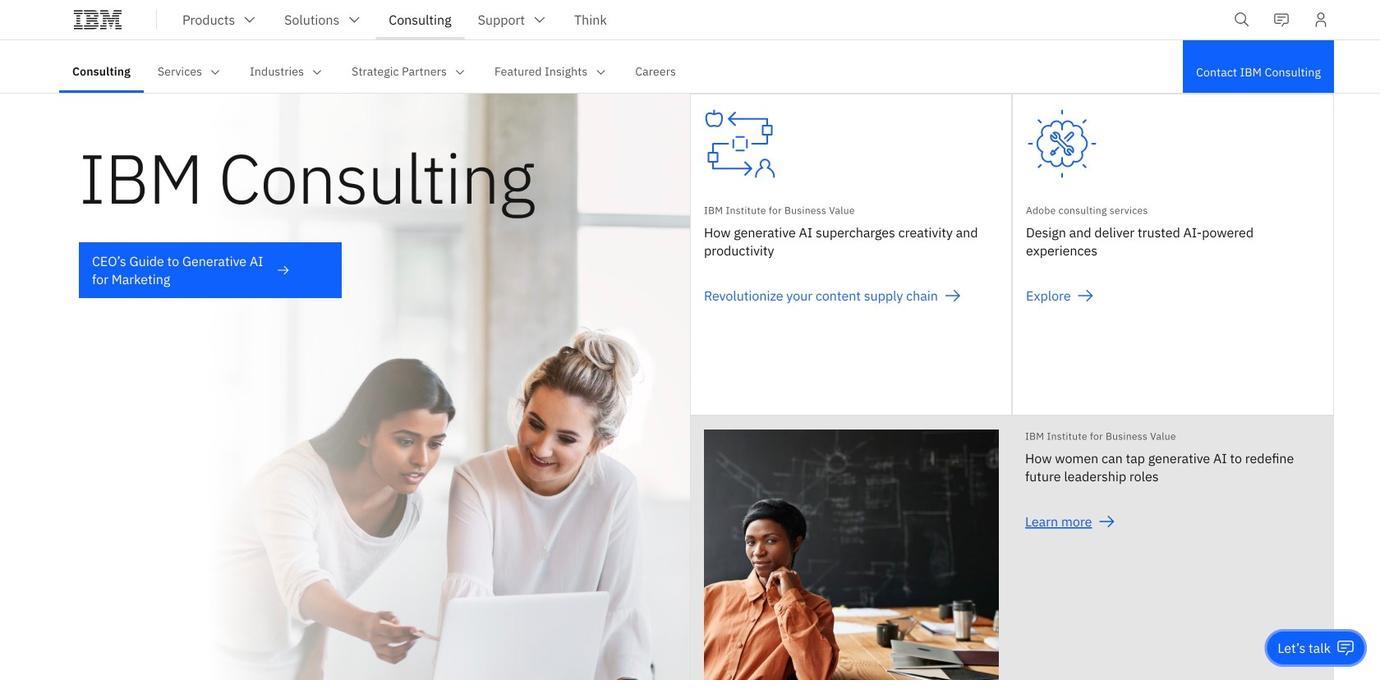 Task type: vqa. For each thing, say whether or not it's contained in the screenshot.
Your privacy choices element
no



Task type: locate. For each thing, give the bounding box(es) containing it.
let's talk element
[[1278, 639, 1331, 657]]



